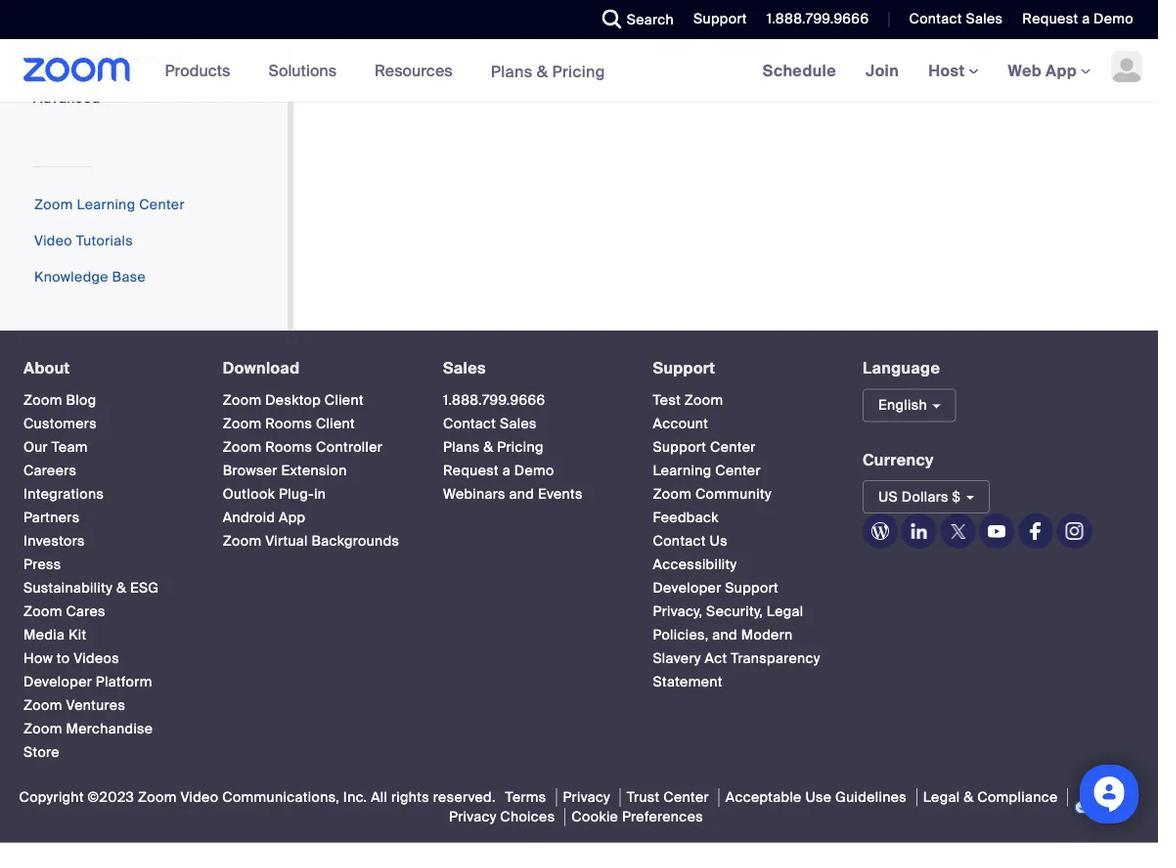Task type: vqa. For each thing, say whether or not it's contained in the screenshot.
webinars
yes



Task type: describe. For each thing, give the bounding box(es) containing it.
plans & pricing
[[491, 61, 606, 81]]

1 horizontal spatial demo
[[1094, 10, 1134, 28]]

main content main content
[[294, 0, 1159, 331]]

accessibility
[[653, 557, 738, 575]]

zoom learning center
[[34, 196, 185, 214]]

communications,
[[222, 790, 340, 808]]

meetings navigation
[[748, 39, 1159, 103]]

plans inside 1.888.799.9666 contact sales plans & pricing request a demo webinars and events
[[443, 439, 480, 457]]

developer inside test zoom account support center learning center zoom community feedback contact us accessibility developer support privacy, security, legal policies, and modern slavery act transparency statement
[[653, 580, 722, 598]]

demo inside 1.888.799.9666 contact sales plans & pricing request a demo webinars and events
[[515, 463, 555, 481]]

privacy,
[[653, 604, 703, 622]]

browser extension link
[[223, 463, 347, 481]]

1.888.799.9666 link
[[443, 392, 546, 410]]

©2023
[[88, 790, 134, 808]]

zoom ventures link
[[23, 698, 125, 716]]

guidelines
[[836, 790, 907, 808]]

dollars
[[902, 489, 949, 507]]

pricing inside 1.888.799.9666 contact sales plans & pricing request a demo webinars and events
[[498, 439, 544, 457]]

ventures
[[66, 698, 125, 716]]

zoom learning center link
[[34, 196, 185, 214]]

knowledge base
[[34, 269, 146, 287]]

resources
[[375, 60, 453, 81]]

zoom blog link
[[23, 392, 96, 410]]

videos
[[74, 651, 119, 669]]

security,
[[707, 604, 764, 622]]

privacy inside your privacy choices
[[449, 809, 497, 827]]

trust
[[627, 790, 660, 808]]

zoom desktop client zoom rooms client zoom rooms controller browser extension outlook plug-in android app zoom virtual backgrounds
[[223, 392, 400, 551]]

press
[[23, 557, 61, 575]]

about
[[23, 359, 70, 379]]

cookie preferences link
[[565, 809, 710, 827]]

video tutorials link
[[34, 232, 133, 251]]

android
[[223, 510, 275, 528]]

account
[[653, 416, 709, 434]]

& inside product information navigation
[[537, 61, 548, 81]]

1.888.799.9666 for 1.888.799.9666
[[767, 10, 870, 28]]

to
[[57, 651, 70, 669]]

investors
[[23, 533, 85, 551]]

investors link
[[23, 533, 85, 551]]

request inside 1.888.799.9666 contact sales plans & pricing request a demo webinars and events
[[443, 463, 499, 481]]

partners link
[[23, 510, 80, 528]]

integrations link
[[23, 486, 104, 504]]

english button
[[863, 390, 957, 423]]

your
[[1110, 790, 1140, 808]]

act
[[705, 651, 728, 669]]

your privacy choices link
[[449, 790, 1140, 827]]

browser
[[223, 463, 278, 481]]

how to videos link
[[23, 651, 119, 669]]

use
[[806, 790, 832, 808]]

plans inside product information navigation
[[491, 61, 533, 81]]

outlook plug-in link
[[223, 486, 326, 504]]

support up test zoom link
[[653, 359, 716, 379]]

all
[[371, 790, 388, 808]]

sales inside 1.888.799.9666 contact sales plans & pricing request a demo webinars and events
[[500, 416, 537, 434]]

currency
[[863, 450, 935, 471]]

terms
[[506, 790, 547, 808]]

modern
[[742, 627, 793, 645]]

us
[[879, 489, 899, 507]]

knowledge base link
[[34, 269, 146, 287]]

test zoom account support center learning center zoom community feedback contact us accessibility developer support privacy, security, legal policies, and modern slavery act transparency statement
[[653, 392, 821, 692]]

2 horizontal spatial sales
[[967, 10, 1004, 28]]

1 vertical spatial video
[[180, 790, 219, 808]]

acceptable use guidelines
[[726, 790, 907, 808]]

careers link
[[23, 463, 77, 481]]

1.888.799.9666 for 1.888.799.9666 contact sales plans & pricing request a demo webinars and events
[[443, 392, 546, 410]]

2 rooms from the top
[[265, 439, 313, 457]]

our team link
[[23, 439, 88, 457]]

video tutorials
[[34, 232, 133, 251]]

webinars
[[443, 486, 506, 504]]

extension
[[281, 463, 347, 481]]

search button
[[588, 0, 679, 39]]

copyright ©2023 zoom video communications, inc. all rights reserved. terms
[[19, 790, 547, 808]]

merchandise
[[66, 721, 153, 739]]

sales link
[[443, 359, 486, 379]]

learning center link
[[653, 463, 761, 481]]

policies,
[[653, 627, 709, 645]]

host button
[[929, 60, 979, 81]]

developer platform link
[[23, 674, 152, 692]]

customers link
[[23, 416, 97, 434]]

media
[[23, 627, 65, 645]]

join
[[866, 60, 900, 81]]

developer support link
[[653, 580, 779, 598]]

zoom merchandise store link
[[23, 721, 153, 763]]

host
[[929, 60, 970, 81]]

support center link
[[653, 439, 756, 457]]

zoom desktop client link
[[223, 392, 364, 410]]

support down the account
[[653, 439, 707, 457]]



Task type: locate. For each thing, give the bounding box(es) containing it.
1 vertical spatial sales
[[443, 359, 486, 379]]

1 horizontal spatial developer
[[653, 580, 722, 598]]

0 horizontal spatial developer
[[23, 674, 92, 692]]

and left events
[[510, 486, 535, 504]]

0 vertical spatial app
[[1046, 60, 1078, 81]]

feedback button
[[653, 510, 719, 528]]

banner containing products
[[0, 39, 1159, 103]]

request up web app dropdown button
[[1023, 10, 1079, 28]]

test zoom link
[[653, 392, 724, 410]]

in
[[314, 486, 326, 504]]

cookie preferences
[[572, 809, 704, 827]]

profile picture image
[[1112, 51, 1143, 82]]

contact inside test zoom account support center learning center zoom community feedback contact us accessibility developer support privacy, security, legal policies, and modern slavery act transparency statement
[[653, 533, 707, 551]]

plans right resources dropdown button
[[491, 61, 533, 81]]

transparency
[[731, 651, 821, 669]]

learning inside test zoom account support center learning center zoom community feedback contact us accessibility developer support privacy, security, legal policies, and modern slavery act transparency statement
[[653, 463, 712, 481]]

press link
[[23, 557, 61, 575]]

backgrounds
[[312, 533, 400, 551]]

schedule
[[763, 60, 837, 81]]

legal inside test zoom account support center learning center zoom community feedback contact us accessibility developer support privacy, security, legal policies, and modern slavery act transparency statement
[[767, 604, 804, 622]]

zoom logo image
[[23, 58, 131, 82]]

developer
[[653, 580, 722, 598], [23, 674, 92, 692]]

1.888.799.9666 button
[[753, 0, 875, 39], [767, 10, 870, 28]]

sustainability & esg link
[[23, 580, 159, 598]]

video up knowledge
[[34, 232, 72, 251]]

0 horizontal spatial learning
[[77, 196, 135, 214]]

community
[[696, 486, 772, 504]]

rights
[[392, 790, 430, 808]]

0 horizontal spatial pricing
[[498, 439, 544, 457]]

privacy down reserved.
[[449, 809, 497, 827]]

esg
[[130, 580, 159, 598]]

1 vertical spatial 1.888.799.9666
[[443, 392, 546, 410]]

admin menu menu
[[0, 0, 288, 119]]

0 vertical spatial rooms
[[265, 416, 313, 434]]

a inside 1.888.799.9666 contact sales plans & pricing request a demo webinars and events
[[503, 463, 511, 481]]

1 horizontal spatial legal
[[924, 790, 961, 808]]

knowledge
[[34, 269, 109, 287]]

1 horizontal spatial pricing
[[553, 61, 606, 81]]

kit
[[69, 627, 87, 645]]

2 horizontal spatial contact
[[910, 10, 963, 28]]

center up learning center link
[[711, 439, 756, 457]]

0 horizontal spatial contact
[[443, 416, 497, 434]]

request a demo link
[[1009, 0, 1159, 39], [1023, 10, 1134, 28], [443, 463, 555, 481]]

about link
[[23, 359, 70, 379]]

0 horizontal spatial sales
[[443, 359, 486, 379]]

pricing
[[553, 61, 606, 81], [498, 439, 544, 457]]

us dollars $
[[879, 489, 961, 507]]

privacy
[[563, 790, 611, 808], [449, 809, 497, 827]]

media kit link
[[23, 627, 87, 645]]

support right search
[[694, 10, 748, 28]]

resources button
[[375, 39, 462, 102]]

sustainability
[[23, 580, 113, 598]]

demo up profile picture
[[1094, 10, 1134, 28]]

1 vertical spatial request
[[443, 463, 499, 481]]

1 vertical spatial demo
[[515, 463, 555, 481]]

0 horizontal spatial video
[[34, 232, 72, 251]]

products button
[[165, 39, 239, 102]]

0 vertical spatial pricing
[[553, 61, 606, 81]]

product information navigation
[[150, 39, 620, 103]]

virtual
[[265, 533, 308, 551]]

acceptable use guidelines link
[[719, 790, 913, 808]]

0 horizontal spatial a
[[503, 463, 511, 481]]

legal right guidelines
[[924, 790, 961, 808]]

1 horizontal spatial plans
[[491, 61, 533, 81]]

and inside 1.888.799.9666 contact sales plans & pricing request a demo webinars and events
[[510, 486, 535, 504]]

& inside zoom blog customers our team careers integrations partners investors press sustainability & esg zoom cares media kit how to videos developer platform zoom ventures zoom merchandise store
[[116, 580, 126, 598]]

request up webinars
[[443, 463, 499, 481]]

test
[[653, 392, 681, 410]]

0 vertical spatial privacy
[[563, 790, 611, 808]]

advanced menu item
[[0, 80, 288, 117]]

search
[[627, 10, 674, 28]]

center up preferences
[[664, 790, 710, 808]]

0 horizontal spatial legal
[[767, 604, 804, 622]]

your privacy choices
[[449, 790, 1140, 827]]

1 vertical spatial rooms
[[265, 439, 313, 457]]

1.888.799.9666 up schedule
[[767, 10, 870, 28]]

legal & compliance
[[924, 790, 1059, 808]]

a up web app dropdown button
[[1083, 10, 1091, 28]]

team
[[52, 439, 88, 457]]

0 horizontal spatial privacy
[[449, 809, 497, 827]]

a up "webinars and events" link
[[503, 463, 511, 481]]

pricing up "webinars and events" link
[[498, 439, 544, 457]]

1 horizontal spatial privacy
[[563, 790, 611, 808]]

1 horizontal spatial a
[[1083, 10, 1091, 28]]

english
[[879, 397, 928, 415]]

0 vertical spatial a
[[1083, 10, 1091, 28]]

plug-
[[279, 486, 314, 504]]

pricing down search button
[[553, 61, 606, 81]]

contact inside 1.888.799.9666 contact sales plans & pricing request a demo webinars and events
[[443, 416, 497, 434]]

app
[[1046, 60, 1078, 81], [279, 510, 306, 528]]

0 vertical spatial contact
[[910, 10, 963, 28]]

request a demo
[[1023, 10, 1134, 28]]

cookie
[[572, 809, 619, 827]]

web app button
[[1009, 60, 1091, 81]]

plans up webinars
[[443, 439, 480, 457]]

app down plug-
[[279, 510, 306, 528]]

1 horizontal spatial video
[[180, 790, 219, 808]]

schedule link
[[748, 39, 852, 102]]

1 vertical spatial client
[[316, 416, 355, 434]]

1 vertical spatial developer
[[23, 674, 92, 692]]

0 horizontal spatial app
[[279, 510, 306, 528]]

banner
[[0, 39, 1159, 103]]

language
[[863, 359, 941, 379]]

zoom rooms client link
[[223, 416, 355, 434]]

app inside meetings navigation
[[1046, 60, 1078, 81]]

1 vertical spatial privacy
[[449, 809, 497, 827]]

our
[[23, 439, 48, 457]]

client
[[325, 392, 364, 410], [316, 416, 355, 434]]

demo
[[1094, 10, 1134, 28], [515, 463, 555, 481]]

contact down the 1.888.799.9666 "link"
[[443, 416, 497, 434]]

0 vertical spatial legal
[[767, 604, 804, 622]]

base
[[112, 269, 146, 287]]

feedback
[[653, 510, 719, 528]]

& inside 1.888.799.9666 contact sales plans & pricing request a demo webinars and events
[[484, 439, 494, 457]]

trust center
[[627, 790, 710, 808]]

legal up modern
[[767, 604, 804, 622]]

0 vertical spatial and
[[510, 486, 535, 504]]

0 vertical spatial learning
[[77, 196, 135, 214]]

0 vertical spatial client
[[325, 392, 364, 410]]

and inside test zoom account support center learning center zoom community feedback contact us accessibility developer support privacy, security, legal policies, and modern slavery act transparency statement
[[713, 627, 738, 645]]

web app
[[1009, 60, 1078, 81]]

1 horizontal spatial 1.888.799.9666
[[767, 10, 870, 28]]

privacy up cookie at bottom
[[563, 790, 611, 808]]

1.888.799.9666 inside 1.888.799.9666 contact sales plans & pricing request a demo webinars and events
[[443, 392, 546, 410]]

solutions
[[269, 60, 337, 81]]

integrations
[[23, 486, 104, 504]]

1 vertical spatial contact
[[443, 416, 497, 434]]

0 vertical spatial sales
[[967, 10, 1004, 28]]

2 vertical spatial contact
[[653, 533, 707, 551]]

1 vertical spatial a
[[503, 463, 511, 481]]

0 horizontal spatial request
[[443, 463, 499, 481]]

download
[[223, 359, 300, 379]]

developer down accessibility 'link'
[[653, 580, 722, 598]]

tutorials
[[76, 232, 133, 251]]

sales up host dropdown button
[[967, 10, 1004, 28]]

support link
[[679, 0, 753, 39], [694, 10, 748, 28], [653, 359, 716, 379]]

center up community
[[716, 463, 761, 481]]

1.888.799.9666 down 'sales' link
[[443, 392, 546, 410]]

join link
[[852, 39, 914, 102]]

2 vertical spatial sales
[[500, 416, 537, 434]]

1 horizontal spatial request
[[1023, 10, 1079, 28]]

1 vertical spatial legal
[[924, 790, 961, 808]]

rooms down zoom rooms client link
[[265, 439, 313, 457]]

slavery
[[653, 651, 702, 669]]

1 horizontal spatial learning
[[653, 463, 712, 481]]

learning down the 'support center' link in the right bottom of the page
[[653, 463, 712, 481]]

1 horizontal spatial contact
[[653, 533, 707, 551]]

cares
[[66, 604, 106, 622]]

learning up tutorials
[[77, 196, 135, 214]]

0 horizontal spatial and
[[510, 486, 535, 504]]

video left communications,
[[180, 790, 219, 808]]

0 horizontal spatial plans
[[443, 439, 480, 457]]

contact down feedback button
[[653, 533, 707, 551]]

preferences
[[622, 809, 704, 827]]

center
[[139, 196, 185, 214], [711, 439, 756, 457], [716, 463, 761, 481], [664, 790, 710, 808]]

reserved.
[[433, 790, 496, 808]]

outlook
[[223, 486, 275, 504]]

1 vertical spatial and
[[713, 627, 738, 645]]

zoom community link
[[653, 486, 772, 504]]

contact up host
[[910, 10, 963, 28]]

us
[[710, 533, 728, 551]]

0 vertical spatial demo
[[1094, 10, 1134, 28]]

pricing inside product information navigation
[[553, 61, 606, 81]]

blog
[[66, 392, 96, 410]]

platform
[[96, 674, 152, 692]]

center up "base"
[[139, 196, 185, 214]]

sales
[[967, 10, 1004, 28], [443, 359, 486, 379], [500, 416, 537, 434]]

careers
[[23, 463, 77, 481]]

privacy, security, legal policies, and modern slavery act transparency statement link
[[653, 604, 821, 692]]

android app link
[[223, 510, 306, 528]]

1 vertical spatial learning
[[653, 463, 712, 481]]

1 horizontal spatial app
[[1046, 60, 1078, 81]]

controller
[[316, 439, 383, 457]]

0 vertical spatial request
[[1023, 10, 1079, 28]]

app inside the "zoom desktop client zoom rooms client zoom rooms controller browser extension outlook plug-in android app zoom virtual backgrounds"
[[279, 510, 306, 528]]

and up act
[[713, 627, 738, 645]]

1 vertical spatial pricing
[[498, 439, 544, 457]]

0 horizontal spatial demo
[[515, 463, 555, 481]]

contact sales link
[[895, 0, 1009, 39], [910, 10, 1004, 28], [443, 416, 537, 434]]

developer inside zoom blog customers our team careers integrations partners investors press sustainability & esg zoom cares media kit how to videos developer platform zoom ventures zoom merchandise store
[[23, 674, 92, 692]]

sales up the 1.888.799.9666 "link"
[[443, 359, 486, 379]]

rooms down desktop
[[265, 416, 313, 434]]

1 horizontal spatial and
[[713, 627, 738, 645]]

0 vertical spatial 1.888.799.9666
[[767, 10, 870, 28]]

0 vertical spatial developer
[[653, 580, 722, 598]]

copyright
[[19, 790, 84, 808]]

support up security,
[[726, 580, 779, 598]]

1 vertical spatial plans
[[443, 439, 480, 457]]

webinars and events link
[[443, 486, 583, 504]]

contact us link
[[653, 533, 728, 551]]

0 horizontal spatial 1.888.799.9666
[[443, 392, 546, 410]]

0 vertical spatial plans
[[491, 61, 533, 81]]

web
[[1009, 60, 1042, 81]]

1 horizontal spatial sales
[[500, 416, 537, 434]]

1 rooms from the top
[[265, 416, 313, 434]]

0 vertical spatial video
[[34, 232, 72, 251]]

demo up "webinars and events" link
[[515, 463, 555, 481]]

sales down the 1.888.799.9666 "link"
[[500, 416, 537, 434]]

1 vertical spatial app
[[279, 510, 306, 528]]

advanced
[[33, 89, 100, 107]]

app right web
[[1046, 60, 1078, 81]]

contact
[[910, 10, 963, 28], [443, 416, 497, 434], [653, 533, 707, 551]]

zoom rooms controller link
[[223, 439, 383, 457]]

developer down to at left bottom
[[23, 674, 92, 692]]



